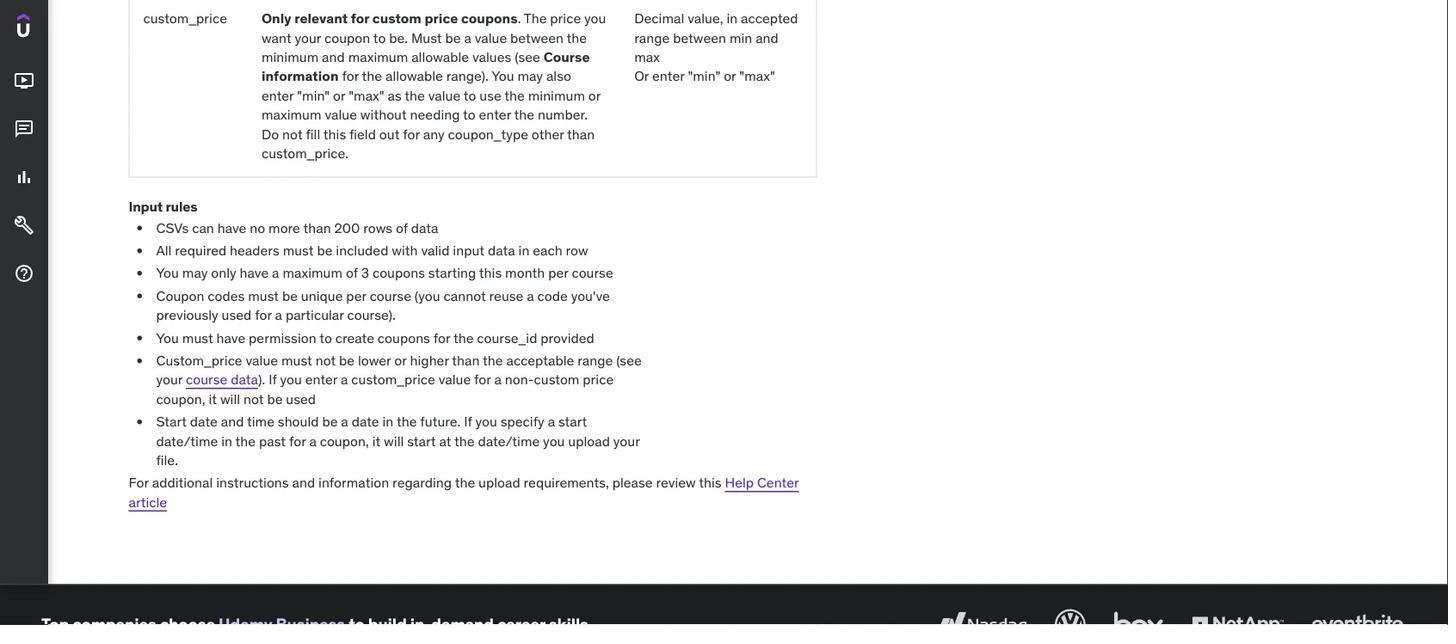 Task type: vqa. For each thing, say whether or not it's contained in the screenshot.
Udemy
no



Task type: describe. For each thing, give the bounding box(es) containing it.
or down course
[[588, 87, 601, 104]]

course
[[543, 48, 590, 66]]

1 vertical spatial upload
[[478, 474, 520, 492]]

review
[[656, 474, 696, 492]]

than inside custom_price value must not be lower or higher than the acceptable range (see your
[[452, 352, 480, 369]]

.
[[518, 9, 521, 27]]

the left 'future.'
[[397, 413, 417, 431]]

field
[[349, 125, 376, 143]]

1 date from the left
[[190, 413, 218, 431]]

a down 'create'
[[341, 371, 348, 389]]

only
[[211, 264, 236, 282]]

range inside decimal value, in accepted range between min and max or enter "min" or "max"
[[634, 29, 670, 46]]

input
[[453, 242, 484, 259]]

only relevant for custom price coupons
[[262, 9, 518, 27]]

range).
[[446, 67, 489, 85]]

. the price you want your coupon to be. must be a value between the minimum and maximum allowable values (see
[[262, 9, 606, 66]]

for inside the start date and time should be a date in the future. if you specify a start date/time in the past for a coupon, it will start at the date/time you upload your file.
[[289, 432, 306, 450]]

for inside ). if you enter a custom_price value for a non-custom price coupon, it will not be used
[[474, 371, 491, 389]]

any
[[423, 125, 445, 143]]

in inside decimal value, in accepted range between min and max or enter "min" or "max"
[[727, 9, 738, 27]]

csvs can have no more than 200 rows of data all required headers must be included with valid input data in each row you may only have a maximum of 3 coupons starting this month per course coupon codes must be unique per course (you cannot reuse a code you've previously used for a particular course). you must have permission to create coupons for the course_id provided
[[156, 219, 613, 347]]

value up field
[[325, 106, 357, 123]]

2 vertical spatial data
[[231, 371, 258, 389]]

be inside ). if you enter a custom_price value for a non-custom price coupon, it will not be used
[[267, 390, 283, 408]]

you down specify
[[543, 432, 565, 450]]

use
[[479, 87, 501, 104]]

2 vertical spatial have
[[216, 329, 245, 347]]

help center article
[[129, 474, 799, 511]]

or left as
[[333, 87, 345, 104]]

course data link
[[186, 371, 258, 389]]

a down should
[[309, 432, 316, 450]]

for right the out
[[403, 125, 420, 143]]

value,
[[688, 9, 723, 27]]

at
[[439, 432, 451, 450]]

box image
[[1110, 606, 1168, 626]]

course).
[[347, 306, 396, 324]]

3 medium image from the top
[[14, 167, 34, 188]]

as
[[388, 87, 402, 104]]

coupon
[[324, 29, 370, 46]]

"min" inside decimal value, in accepted range between min and max or enter "min" or "max"
[[688, 67, 720, 85]]

you left specify
[[475, 413, 497, 431]]

or inside custom_price value must not be lower or higher than the acceptable range (see your
[[394, 352, 407, 369]]

the right at
[[454, 432, 475, 450]]

to up coupon_type
[[463, 106, 476, 123]]

no
[[250, 219, 265, 237]]

reuse
[[489, 287, 523, 305]]

1 horizontal spatial per
[[548, 264, 568, 282]]

be left included
[[317, 242, 333, 259]]

to inside . the price you want your coupon to be. must be a value between the minimum and maximum allowable values (see
[[373, 29, 386, 46]]

start
[[156, 413, 187, 431]]

coupon, inside ). if you enter a custom_price value for a non-custom price coupon, it will not be used
[[156, 390, 205, 408]]

and inside decimal value, in accepted range between min and max or enter "min" or "max"
[[756, 29, 779, 46]]

0 vertical spatial have
[[217, 219, 246, 237]]

a inside . the price you want your coupon to be. must be a value between the minimum and maximum allowable values (see
[[464, 29, 471, 46]]

used inside ). if you enter a custom_price value for a non-custom price coupon, it will not be used
[[286, 390, 316, 408]]

medium image
[[14, 215, 34, 236]]

than inside for the allowable range). you may also enter "min" or "max" as the value to use the minimum or maximum value without needing to enter the number. do not fill this field out for any coupon_type other than custom_price.
[[567, 125, 595, 143]]

or inside decimal value, in accepted range between min and max or enter "min" or "max"
[[724, 67, 736, 85]]

and inside . the price you want your coupon to be. must be a value between the minimum and maximum allowable values (see
[[322, 48, 345, 66]]

for
[[129, 474, 149, 492]]

in down ). if you enter a custom_price value for a non-custom price coupon, it will not be used
[[382, 413, 394, 431]]

decimal
[[634, 9, 684, 27]]

will inside the start date and time should be a date in the future. if you specify a start date/time in the past for a coupon, it will start at the date/time you upload your file.
[[384, 432, 404, 450]]

eventbrite image
[[1308, 606, 1407, 626]]

2 vertical spatial coupons
[[378, 329, 430, 347]]

a up permission
[[275, 306, 282, 324]]

for up higher
[[433, 329, 450, 347]]

upload inside the start date and time should be a date in the future. if you specify a start date/time in the past for a coupon, it will start at the date/time you upload your file.
[[568, 432, 610, 450]]

with
[[392, 242, 418, 259]]

minimum inside for the allowable range). you may also enter "min" or "max" as the value to use the minimum or maximum value without needing to enter the number. do not fill this field out for any coupon_type other than custom_price.
[[528, 87, 585, 104]]

value up needing
[[428, 87, 461, 104]]

allowable inside for the allowable range). you may also enter "min" or "max" as the value to use the minimum or maximum value without needing to enter the number. do not fill this field out for any coupon_type other than custom_price.
[[385, 67, 443, 85]]

article
[[129, 494, 167, 511]]

input
[[129, 198, 163, 215]]

the
[[524, 9, 547, 27]]

custom_price.
[[262, 144, 349, 162]]

in inside csvs can have no more than 200 rows of data all required headers must be included with valid input data in each row you may only have a maximum of 3 coupons starting this month per course coupon codes must be unique per course (you cannot reuse a code you've previously used for a particular course). you must have permission to create coupons for the course_id provided
[[518, 242, 529, 259]]

range inside custom_price value must not be lower or higher than the acceptable range (see your
[[577, 352, 613, 369]]

must
[[411, 29, 442, 46]]

0 horizontal spatial start
[[407, 432, 436, 450]]

future.
[[420, 413, 461, 431]]

all
[[156, 242, 172, 259]]

).
[[258, 371, 265, 389]]

price inside ). if you enter a custom_price value for a non-custom price coupon, it will not be used
[[583, 371, 614, 389]]

decimal value, in accepted range between min and max or enter "min" or "max"
[[634, 9, 798, 85]]

the down time
[[235, 432, 256, 450]]

values
[[472, 48, 511, 66]]

). if you enter a custom_price value for a non-custom price coupon, it will not be used
[[156, 371, 614, 408]]

for the allowable range). you may also enter "min" or "max" as the value to use the minimum or maximum value without needing to enter the number. do not fill this field out for any coupon_type other than custom_price.
[[262, 67, 601, 162]]

if inside the start date and time should be a date in the future. if you specify a start date/time in the past for a coupon, it will start at the date/time you upload your file.
[[464, 413, 472, 431]]

code
[[537, 287, 568, 305]]

be.
[[389, 29, 408, 46]]

1 vertical spatial coupons
[[372, 264, 425, 282]]

please
[[612, 474, 653, 492]]

relevant
[[294, 9, 348, 27]]

must inside custom_price value must not be lower or higher than the acceptable range (see your
[[281, 352, 312, 369]]

requirements,
[[524, 474, 609, 492]]

time
[[247, 413, 274, 431]]

custom_price
[[156, 352, 242, 369]]

than inside csvs can have no more than 200 rows of data all required headers must be included with valid input data in each row you may only have a maximum of 3 coupons starting this month per course coupon codes must be unique per course (you cannot reuse a code you've previously used for a particular course). you must have permission to create coupons for the course_id provided
[[303, 219, 331, 237]]

minimum inside . the price you want your coupon to be. must be a value between the minimum and maximum allowable values (see
[[262, 48, 319, 66]]

0 vertical spatial course
[[572, 264, 613, 282]]

enter down use
[[479, 106, 511, 123]]

the up without on the top
[[362, 67, 382, 85]]

custom inside ). if you enter a custom_price value for a non-custom price coupon, it will not be used
[[534, 371, 579, 389]]

provided
[[541, 329, 594, 347]]

past
[[259, 432, 286, 450]]

higher
[[410, 352, 449, 369]]

0 vertical spatial data
[[411, 219, 438, 237]]

course information
[[262, 48, 590, 85]]

nasdaq image
[[932, 606, 1031, 626]]

"min" inside for the allowable range). you may also enter "min" or "max" as the value to use the minimum or maximum value without needing to enter the number. do not fill this field out for any coupon_type other than custom_price.
[[297, 87, 330, 104]]

be inside . the price you want your coupon to be. must be a value between the minimum and maximum allowable values (see
[[445, 29, 461, 46]]

month
[[505, 264, 545, 282]]

it inside the start date and time should be a date in the future. if you specify a start date/time in the past for a coupon, it will start at the date/time you upload your file.
[[372, 432, 380, 450]]

a right should
[[341, 413, 348, 431]]

should
[[278, 413, 319, 431]]

included
[[336, 242, 388, 259]]

a right specify
[[548, 413, 555, 431]]

for down 'coupon'
[[342, 67, 359, 85]]

0 horizontal spatial custom
[[372, 9, 422, 27]]

center
[[757, 474, 799, 492]]

must up custom_price
[[182, 329, 213, 347]]

more
[[268, 219, 300, 237]]

instructions
[[216, 474, 289, 492]]

do
[[262, 125, 279, 143]]

starting
[[428, 264, 476, 282]]

accepted
[[741, 9, 798, 27]]

the up 'other'
[[514, 106, 534, 123]]

the right as
[[405, 87, 425, 104]]

start date and time should be a date in the future. if you specify a start date/time in the past for a coupon, it will start at the date/time you upload your file.
[[156, 413, 640, 469]]

0 horizontal spatial course
[[186, 371, 227, 389]]

without
[[360, 106, 407, 123]]

used inside csvs can have no more than 200 rows of data all required headers must be included with valid input data in each row you may only have a maximum of 3 coupons starting this month per course coupon codes must be unique per course (you cannot reuse a code you've previously used for a particular course). you must have permission to create coupons for the course_id provided
[[222, 306, 251, 324]]

you inside for the allowable range). you may also enter "min" or "max" as the value to use the minimum or maximum value without needing to enter the number. do not fill this field out for any coupon_type other than custom_price.
[[491, 67, 514, 85]]

netapp image
[[1188, 606, 1287, 626]]

lower
[[358, 352, 391, 369]]

1 vertical spatial you
[[156, 264, 179, 282]]

enter inside decimal value, in accepted range between min and max or enter "min" or "max"
[[652, 67, 684, 85]]

custom_price value must not be lower or higher than the acceptable range (see your
[[156, 352, 642, 389]]

enter up do
[[262, 87, 294, 104]]

previously
[[156, 306, 218, 324]]

0 horizontal spatial custom_price
[[143, 9, 227, 27]]

max
[[634, 48, 660, 66]]

must right codes on the top left of page
[[248, 287, 279, 305]]

for up 'coupon'
[[351, 9, 369, 27]]

required
[[175, 242, 226, 259]]

1 date/time from the left
[[156, 432, 218, 450]]



Task type: locate. For each thing, give the bounding box(es) containing it.
only
[[262, 9, 291, 27]]

other
[[532, 125, 564, 143]]

this inside csvs can have no more than 200 rows of data all required headers must be included with valid input data in each row you may only have a maximum of 3 coupons starting this month per course coupon codes must be unique per course (you cannot reuse a code you've previously used for a particular course). you must have permission to create coupons for the course_id provided
[[479, 264, 502, 282]]

0 horizontal spatial if
[[269, 371, 277, 389]]

1 vertical spatial may
[[182, 264, 208, 282]]

coupon,
[[156, 390, 205, 408], [320, 432, 369, 450]]

2 date from the left
[[352, 413, 379, 431]]

will
[[220, 390, 240, 408], [384, 432, 404, 450]]

permission
[[249, 329, 316, 347]]

to down particular
[[319, 329, 332, 347]]

coupon_type
[[448, 125, 528, 143]]

also
[[546, 67, 571, 85]]

and inside the start date and time should be a date in the future. if you specify a start date/time in the past for a coupon, it will start at the date/time you upload your file.
[[221, 413, 244, 431]]

0 vertical spatial maximum
[[348, 48, 408, 66]]

data up time
[[231, 371, 258, 389]]

minimum
[[262, 48, 319, 66], [528, 87, 585, 104]]

if
[[269, 371, 277, 389], [464, 413, 472, 431]]

enter up should
[[305, 371, 337, 389]]

0 horizontal spatial data
[[231, 371, 258, 389]]

you inside . the price you want your coupon to be. must be a value between the minimum and maximum allowable values (see
[[584, 9, 606, 27]]

1 horizontal spatial your
[[295, 29, 321, 46]]

0 horizontal spatial your
[[156, 371, 183, 389]]

"max"
[[739, 67, 775, 85], [349, 87, 384, 104]]

value inside . the price you want your coupon to be. must be a value between the minimum and maximum allowable values (see
[[475, 29, 507, 46]]

1 between from the left
[[510, 29, 564, 46]]

the inside custom_price value must not be lower or higher than the acceptable range (see your
[[483, 352, 503, 369]]

this left help
[[699, 474, 722, 492]]

rows
[[363, 219, 392, 237]]

not inside for the allowable range). you may also enter "min" or "max" as the value to use the minimum or maximum value without needing to enter the number. do not fill this field out for any coupon_type other than custom_price.
[[282, 125, 303, 143]]

input rules
[[129, 198, 197, 215]]

date/time
[[156, 432, 218, 450], [478, 432, 540, 450]]

(see inside . the price you want your coupon to be. must be a value between the minimum and maximum allowable values (see
[[515, 48, 540, 66]]

regarding
[[392, 474, 452, 492]]

"max" inside decimal value, in accepted range between min and max or enter "min" or "max"
[[739, 67, 775, 85]]

1 horizontal spatial upload
[[568, 432, 610, 450]]

range down provided
[[577, 352, 613, 369]]

file.
[[156, 452, 178, 469]]

0 vertical spatial if
[[269, 371, 277, 389]]

0 vertical spatial this
[[323, 125, 346, 143]]

may inside csvs can have no more than 200 rows of data all required headers must be included with valid input data in each row you may only have a maximum of 3 coupons starting this month per course coupon codes must be unique per course (you cannot reuse a code you've previously used for a particular course). you must have permission to create coupons for the course_id provided
[[182, 264, 208, 282]]

0 vertical spatial coupons
[[461, 9, 518, 27]]

1 horizontal spatial price
[[550, 9, 581, 27]]

3
[[361, 264, 369, 282]]

2 date/time from the left
[[478, 432, 540, 450]]

not
[[282, 125, 303, 143], [315, 352, 336, 369], [244, 390, 264, 408]]

0 horizontal spatial price
[[425, 9, 458, 27]]

1 vertical spatial will
[[384, 432, 404, 450]]

0 vertical spatial information
[[262, 67, 339, 85]]

it down course data link
[[209, 390, 217, 408]]

1 horizontal spatial date/time
[[478, 432, 540, 450]]

0 vertical spatial custom_price
[[143, 9, 227, 27]]

upload down specify
[[478, 474, 520, 492]]

(see inside custom_price value must not be lower or higher than the acceptable range (see your
[[616, 352, 642, 369]]

0 vertical spatial range
[[634, 29, 670, 46]]

start
[[558, 413, 587, 431], [407, 432, 436, 450]]

unique
[[301, 287, 343, 305]]

for
[[351, 9, 369, 27], [342, 67, 359, 85], [403, 125, 420, 143], [255, 306, 272, 324], [433, 329, 450, 347], [474, 371, 491, 389], [289, 432, 306, 450]]

want
[[262, 29, 291, 46]]

will up regarding on the left bottom
[[384, 432, 404, 450]]

date/time down start
[[156, 432, 218, 450]]

1 vertical spatial custom_price
[[351, 371, 435, 389]]

1 vertical spatial range
[[577, 352, 613, 369]]

1 horizontal spatial will
[[384, 432, 404, 450]]

maximum inside csvs can have no more than 200 rows of data all required headers must be included with valid input data in each row you may only have a maximum of 3 coupons starting this month per course coupon codes must be unique per course (you cannot reuse a code you've previously used for a particular course). you must have permission to create coupons for the course_id provided
[[283, 264, 342, 282]]

2 vertical spatial you
[[156, 329, 179, 347]]

you
[[584, 9, 606, 27], [280, 371, 302, 389], [475, 413, 497, 431], [543, 432, 565, 450]]

start right specify
[[558, 413, 587, 431]]

number.
[[538, 106, 588, 123]]

and down 'coupon'
[[322, 48, 345, 66]]

information inside course information
[[262, 67, 339, 85]]

if right ).
[[269, 371, 277, 389]]

1 horizontal spatial "max"
[[739, 67, 775, 85]]

0 horizontal spatial upload
[[478, 474, 520, 492]]

be right must
[[445, 29, 461, 46]]

1 vertical spatial "min"
[[297, 87, 330, 104]]

your inside custom_price value must not be lower or higher than the acceptable range (see your
[[156, 371, 183, 389]]

coupon, down ). if you enter a custom_price value for a non-custom price coupon, it will not be used
[[320, 432, 369, 450]]

0 horizontal spatial (see
[[515, 48, 540, 66]]

must down permission
[[281, 352, 312, 369]]

2 horizontal spatial price
[[583, 371, 614, 389]]

date down ). if you enter a custom_price value for a non-custom price coupon, it will not be used
[[352, 413, 379, 431]]

udemy image
[[17, 14, 96, 43]]

1 vertical spatial this
[[479, 264, 502, 282]]

be right should
[[322, 413, 338, 431]]

or right 'lower' at the bottom
[[394, 352, 407, 369]]

than
[[567, 125, 595, 143], [303, 219, 331, 237], [452, 352, 480, 369]]

needing
[[410, 106, 460, 123]]

200
[[334, 219, 360, 237]]

a
[[464, 29, 471, 46], [272, 264, 279, 282], [527, 287, 534, 305], [275, 306, 282, 324], [341, 371, 348, 389], [494, 371, 502, 389], [341, 413, 348, 431], [548, 413, 555, 431], [309, 432, 316, 450]]

the inside . the price you want your coupon to be. must be a value between the minimum and maximum allowable values (see
[[567, 29, 587, 46]]

1 vertical spatial of
[[346, 264, 358, 282]]

1 vertical spatial information
[[318, 474, 389, 492]]

1 vertical spatial "max"
[[349, 87, 384, 104]]

0 vertical spatial "max"
[[739, 67, 775, 85]]

0 horizontal spatial per
[[346, 287, 366, 305]]

for additional instructions and information regarding the upload requirements, please review this
[[129, 474, 725, 492]]

1 vertical spatial your
[[156, 371, 183, 389]]

allowable down must
[[411, 48, 469, 66]]

you down all
[[156, 264, 179, 282]]

coupons up "values" at the top of the page
[[461, 9, 518, 27]]

0 horizontal spatial will
[[220, 390, 240, 408]]

the up course
[[567, 29, 587, 46]]

rules
[[166, 198, 197, 215]]

to left be.
[[373, 29, 386, 46]]

acceptable
[[506, 352, 574, 369]]

a left the non-
[[494, 371, 502, 389]]

range
[[634, 29, 670, 46], [577, 352, 613, 369]]

min
[[730, 29, 752, 46]]

may inside for the allowable range). you may also enter "min" or "max" as the value to use the minimum or maximum value without needing to enter the number. do not fill this field out for any coupon_type other than custom_price.
[[518, 67, 543, 85]]

0 horizontal spatial of
[[346, 264, 358, 282]]

can
[[192, 219, 214, 237]]

each
[[533, 242, 562, 259]]

you inside ). if you enter a custom_price value for a non-custom price coupon, it will not be used
[[280, 371, 302, 389]]

value inside custom_price value must not be lower or higher than the acceptable range (see your
[[246, 352, 278, 369]]

or
[[724, 67, 736, 85], [333, 87, 345, 104], [588, 87, 601, 104], [394, 352, 407, 369]]

allowable up as
[[385, 67, 443, 85]]

create
[[335, 329, 374, 347]]

custom
[[372, 9, 422, 27], [534, 371, 579, 389]]

1 horizontal spatial used
[[286, 390, 316, 408]]

must down more
[[283, 242, 314, 259]]

1 horizontal spatial date
[[352, 413, 379, 431]]

the down cannot
[[453, 329, 474, 347]]

course up you've
[[572, 264, 613, 282]]

cannot
[[444, 287, 486, 305]]

1 medium image from the top
[[14, 71, 34, 91]]

for up permission
[[255, 306, 272, 324]]

to down range). on the left top of the page
[[464, 87, 476, 104]]

the inside csvs can have no more than 200 rows of data all required headers must be included with valid input data in each row you may only have a maximum of 3 coupons starting this month per course coupon codes must be unique per course (you cannot reuse a code you've previously used for a particular course). you must have permission to create coupons for the course_id provided
[[453, 329, 474, 347]]

1 horizontal spatial custom
[[534, 371, 579, 389]]

0 vertical spatial not
[[282, 125, 303, 143]]

not down ).
[[244, 390, 264, 408]]

headers
[[230, 242, 279, 259]]

maximum up unique
[[283, 264, 342, 282]]

in up min
[[727, 9, 738, 27]]

1 horizontal spatial not
[[282, 125, 303, 143]]

your inside . the price you want your coupon to be. must be a value between the minimum and maximum allowable values (see
[[295, 29, 321, 46]]

1 horizontal spatial custom_price
[[351, 371, 435, 389]]

4 medium image from the top
[[14, 263, 34, 284]]

this right fill
[[323, 125, 346, 143]]

to inside csvs can have no more than 200 rows of data all required headers must be included with valid input data in each row you may only have a maximum of 3 coupons starting this month per course coupon codes must be unique per course (you cannot reuse a code you've previously used for a particular course). you must have permission to create coupons for the course_id provided
[[319, 329, 332, 347]]

fill
[[306, 125, 320, 143]]

2 vertical spatial than
[[452, 352, 480, 369]]

1 horizontal spatial if
[[464, 413, 472, 431]]

1 vertical spatial allowable
[[385, 67, 443, 85]]

0 horizontal spatial date
[[190, 413, 218, 431]]

1 vertical spatial course
[[370, 287, 411, 305]]

help center article link
[[129, 474, 799, 511]]

1 vertical spatial than
[[303, 219, 331, 237]]

coupons up custom_price value must not be lower or higher than the acceptable range (see your
[[378, 329, 430, 347]]

help
[[725, 474, 754, 492]]

2 vertical spatial this
[[699, 474, 722, 492]]

0 horizontal spatial may
[[182, 264, 208, 282]]

2 horizontal spatial this
[[699, 474, 722, 492]]

course up course). at the left of the page
[[370, 287, 411, 305]]

not down 'create'
[[315, 352, 336, 369]]

minimum down also
[[528, 87, 585, 104]]

between down 'the' on the left top of page
[[510, 29, 564, 46]]

2 between from the left
[[673, 29, 726, 46]]

data up month
[[488, 242, 515, 259]]

non-
[[505, 371, 534, 389]]

may left also
[[518, 67, 543, 85]]

volkswagen image
[[1051, 606, 1089, 626]]

have left the no
[[217, 219, 246, 237]]

(you
[[415, 287, 440, 305]]

between inside . the price you want your coupon to be. must be a value between the minimum and maximum allowable values (see
[[510, 29, 564, 46]]

"max" inside for the allowable range). you may also enter "min" or "max" as the value to use the minimum or maximum value without needing to enter the number. do not fill this field out for any coupon_type other than custom_price.
[[349, 87, 384, 104]]

valid
[[421, 242, 450, 259]]

additional
[[152, 474, 213, 492]]

be inside custom_price value must not be lower or higher than the acceptable range (see your
[[339, 352, 355, 369]]

this inside for the allowable range). you may also enter "min" or "max" as the value to use the minimum or maximum value without needing to enter the number. do not fill this field out for any coupon_type other than custom_price.
[[323, 125, 346, 143]]

of
[[396, 219, 408, 237], [346, 264, 358, 282]]

the down the course_id
[[483, 352, 503, 369]]

course data
[[186, 371, 258, 389]]

and
[[756, 29, 779, 46], [322, 48, 345, 66], [221, 413, 244, 431], [292, 474, 315, 492]]

1 horizontal spatial course
[[370, 287, 411, 305]]

allowable inside . the price you want your coupon to be. must be a value between the minimum and maximum allowable values (see
[[411, 48, 469, 66]]

be inside the start date and time should be a date in the future. if you specify a start date/time in the past for a coupon, it will start at the date/time you upload your file.
[[322, 413, 338, 431]]

1 horizontal spatial data
[[411, 219, 438, 237]]

the right regarding on the left bottom
[[455, 474, 475, 492]]

1 horizontal spatial coupon,
[[320, 432, 369, 450]]

than left 200
[[303, 219, 331, 237]]

1 horizontal spatial range
[[634, 29, 670, 46]]

maximum up do
[[262, 106, 321, 123]]

coupons
[[461, 9, 518, 27], [372, 264, 425, 282], [378, 329, 430, 347]]

minimum down want
[[262, 48, 319, 66]]

1 horizontal spatial minimum
[[528, 87, 585, 104]]

value up "values" at the top of the page
[[475, 29, 507, 46]]

you down "values" at the top of the page
[[491, 67, 514, 85]]

0 horizontal spatial not
[[244, 390, 264, 408]]

your up please
[[613, 432, 640, 450]]

0 vertical spatial custom
[[372, 9, 422, 27]]

specify
[[501, 413, 544, 431]]

1 horizontal spatial of
[[396, 219, 408, 237]]

price up must
[[425, 9, 458, 27]]

not inside ). if you enter a custom_price value for a non-custom price coupon, it will not be used
[[244, 390, 264, 408]]

0 vertical spatial your
[[295, 29, 321, 46]]

date/time down specify
[[478, 432, 540, 450]]

"max" up without on the top
[[349, 87, 384, 104]]

per down the 3
[[346, 287, 366, 305]]

maximum inside . the price you want your coupon to be. must be a value between the minimum and maximum allowable values (see
[[348, 48, 408, 66]]

csvs
[[156, 219, 189, 237]]

0 vertical spatial (see
[[515, 48, 540, 66]]

between inside decimal value, in accepted range between min and max or enter "min" or "max"
[[673, 29, 726, 46]]

2 vertical spatial not
[[244, 390, 264, 408]]

maximum down be.
[[348, 48, 408, 66]]

start left at
[[407, 432, 436, 450]]

you
[[491, 67, 514, 85], [156, 264, 179, 282], [156, 329, 179, 347]]

in
[[727, 9, 738, 27], [518, 242, 529, 259], [382, 413, 394, 431], [221, 432, 232, 450]]

2 vertical spatial course
[[186, 371, 227, 389]]

be up particular
[[282, 287, 298, 305]]

date
[[190, 413, 218, 431], [352, 413, 379, 431]]

your down custom_price
[[156, 371, 183, 389]]

a down headers
[[272, 264, 279, 282]]

and right instructions
[[292, 474, 315, 492]]

medium image
[[14, 71, 34, 91], [14, 119, 34, 140], [14, 167, 34, 188], [14, 263, 34, 284]]

value
[[475, 29, 507, 46], [428, 87, 461, 104], [325, 106, 357, 123], [246, 352, 278, 369], [438, 371, 471, 389]]

your inside the start date and time should be a date in the future. if you specify a start date/time in the past for a coupon, it will start at the date/time you upload your file.
[[613, 432, 640, 450]]

0 vertical spatial may
[[518, 67, 543, 85]]

1 vertical spatial custom
[[534, 371, 579, 389]]

value down higher
[[438, 371, 471, 389]]

coupon, up start
[[156, 390, 205, 408]]

enter right or
[[652, 67, 684, 85]]

0 horizontal spatial range
[[577, 352, 613, 369]]

have down headers
[[240, 264, 269, 282]]

1 vertical spatial maximum
[[262, 106, 321, 123]]

be down 'create'
[[339, 352, 355, 369]]

information down the start date and time should be a date in the future. if you specify a start date/time in the past for a coupon, it will start at the date/time you upload your file.
[[318, 474, 389, 492]]

0 vertical spatial will
[[220, 390, 240, 408]]

2 vertical spatial your
[[613, 432, 640, 450]]

if right 'future.'
[[464, 413, 472, 431]]

coupon
[[156, 287, 204, 305]]

out
[[379, 125, 400, 143]]

0 vertical spatial of
[[396, 219, 408, 237]]

you've
[[571, 287, 610, 305]]

coupon, inside the start date and time should be a date in the future. if you specify a start date/time in the past for a coupon, it will start at the date/time you upload your file.
[[320, 432, 369, 450]]

value inside ). if you enter a custom_price value for a non-custom price coupon, it will not be used
[[438, 371, 471, 389]]

codes
[[208, 287, 245, 305]]

will inside ). if you enter a custom_price value for a non-custom price coupon, it will not be used
[[220, 390, 240, 408]]

price inside . the price you want your coupon to be. must be a value between the minimum and maximum allowable values (see
[[550, 9, 581, 27]]

have
[[217, 219, 246, 237], [240, 264, 269, 282], [216, 329, 245, 347]]

0 vertical spatial than
[[567, 125, 595, 143]]

0 horizontal spatial coupon,
[[156, 390, 205, 408]]

2 medium image from the top
[[14, 119, 34, 140]]

1 vertical spatial not
[[315, 352, 336, 369]]

2 horizontal spatial your
[[613, 432, 640, 450]]

you down previously
[[156, 329, 179, 347]]

a left code
[[527, 287, 534, 305]]

than down number.
[[567, 125, 595, 143]]

custom down acceptable at the left
[[534, 371, 579, 389]]

1 horizontal spatial between
[[673, 29, 726, 46]]

(see
[[515, 48, 540, 66], [616, 352, 642, 369]]

course down custom_price
[[186, 371, 227, 389]]

and down "accepted"
[[756, 29, 779, 46]]

custom_price inside ). if you enter a custom_price value for a non-custom price coupon, it will not be used
[[351, 371, 435, 389]]

maximum inside for the allowable range). you may also enter "min" or "max" as the value to use the minimum or maximum value without needing to enter the number. do not fill this field out for any coupon_type other than custom_price.
[[262, 106, 321, 123]]

2 horizontal spatial not
[[315, 352, 336, 369]]

price down provided
[[583, 371, 614, 389]]

will down course data link
[[220, 390, 240, 408]]

0 vertical spatial used
[[222, 306, 251, 324]]

1 vertical spatial have
[[240, 264, 269, 282]]

not inside custom_price value must not be lower or higher than the acceptable range (see your
[[315, 352, 336, 369]]

may
[[518, 67, 543, 85], [182, 264, 208, 282]]

2 horizontal spatial course
[[572, 264, 613, 282]]

course
[[572, 264, 613, 282], [370, 287, 411, 305], [186, 371, 227, 389]]

"min" up fill
[[297, 87, 330, 104]]

particular
[[286, 306, 344, 324]]

be up time
[[267, 390, 283, 408]]

if inside ). if you enter a custom_price value for a non-custom price coupon, it will not be used
[[269, 371, 277, 389]]

and left time
[[221, 413, 244, 431]]

1 vertical spatial start
[[407, 432, 436, 450]]

"min"
[[688, 67, 720, 85], [297, 87, 330, 104]]

per up code
[[548, 264, 568, 282]]

in left past at the bottom left of page
[[221, 432, 232, 450]]

1 vertical spatial data
[[488, 242, 515, 259]]

the right use
[[504, 87, 525, 104]]

information
[[262, 67, 339, 85], [318, 474, 389, 492]]

0 vertical spatial per
[[548, 264, 568, 282]]

custom up be.
[[372, 9, 422, 27]]

price right 'the' on the left top of page
[[550, 9, 581, 27]]

0 vertical spatial allowable
[[411, 48, 469, 66]]

0 vertical spatial start
[[558, 413, 587, 431]]

it inside ). if you enter a custom_price value for a non-custom price coupon, it will not be used
[[209, 390, 217, 408]]

or
[[634, 67, 649, 85]]

this up reuse
[[479, 264, 502, 282]]

1 horizontal spatial start
[[558, 413, 587, 431]]

0 vertical spatial "min"
[[688, 67, 720, 85]]

2 vertical spatial maximum
[[283, 264, 342, 282]]

be
[[445, 29, 461, 46], [317, 242, 333, 259], [282, 287, 298, 305], [339, 352, 355, 369], [267, 390, 283, 408], [322, 413, 338, 431]]

to
[[373, 29, 386, 46], [464, 87, 476, 104], [463, 106, 476, 123], [319, 329, 332, 347]]

1 vertical spatial minimum
[[528, 87, 585, 104]]

1 horizontal spatial it
[[372, 432, 380, 450]]

1 vertical spatial used
[[286, 390, 316, 408]]

you up course
[[584, 9, 606, 27]]

enter inside ). if you enter a custom_price value for a non-custom price coupon, it will not be used
[[305, 371, 337, 389]]

than right higher
[[452, 352, 480, 369]]



